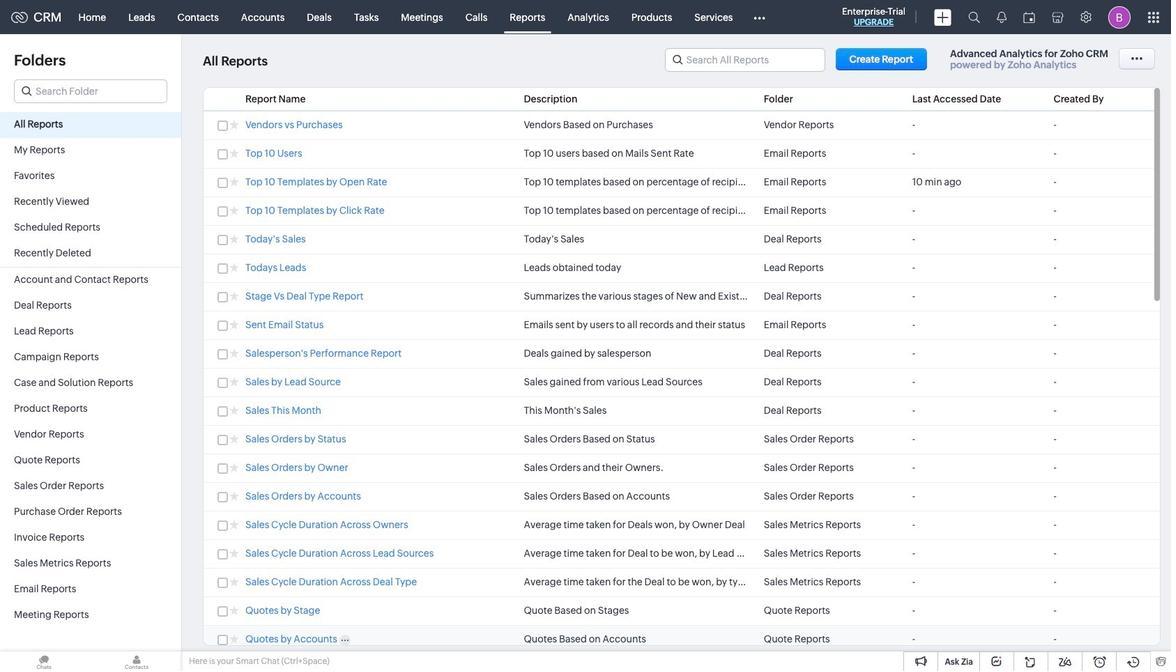 Task type: describe. For each thing, give the bounding box(es) containing it.
profile element
[[1100, 0, 1139, 34]]

contacts image
[[93, 652, 181, 671]]

create menu element
[[926, 0, 960, 34]]

signals image
[[997, 11, 1007, 23]]

create menu image
[[934, 9, 952, 25]]

profile image
[[1108, 6, 1131, 28]]

chats image
[[0, 652, 88, 671]]



Task type: vqa. For each thing, say whether or not it's contained in the screenshot.
,
no



Task type: locate. For each thing, give the bounding box(es) containing it.
logo image
[[11, 12, 28, 23]]

search image
[[968, 11, 980, 23]]

calendar image
[[1023, 12, 1035, 23]]

Search Folder text field
[[15, 80, 167, 102]]

Search All Reports text field
[[665, 49, 824, 71]]

search element
[[960, 0, 989, 34]]

Other Modules field
[[744, 6, 774, 28]]

signals element
[[989, 0, 1015, 34]]



